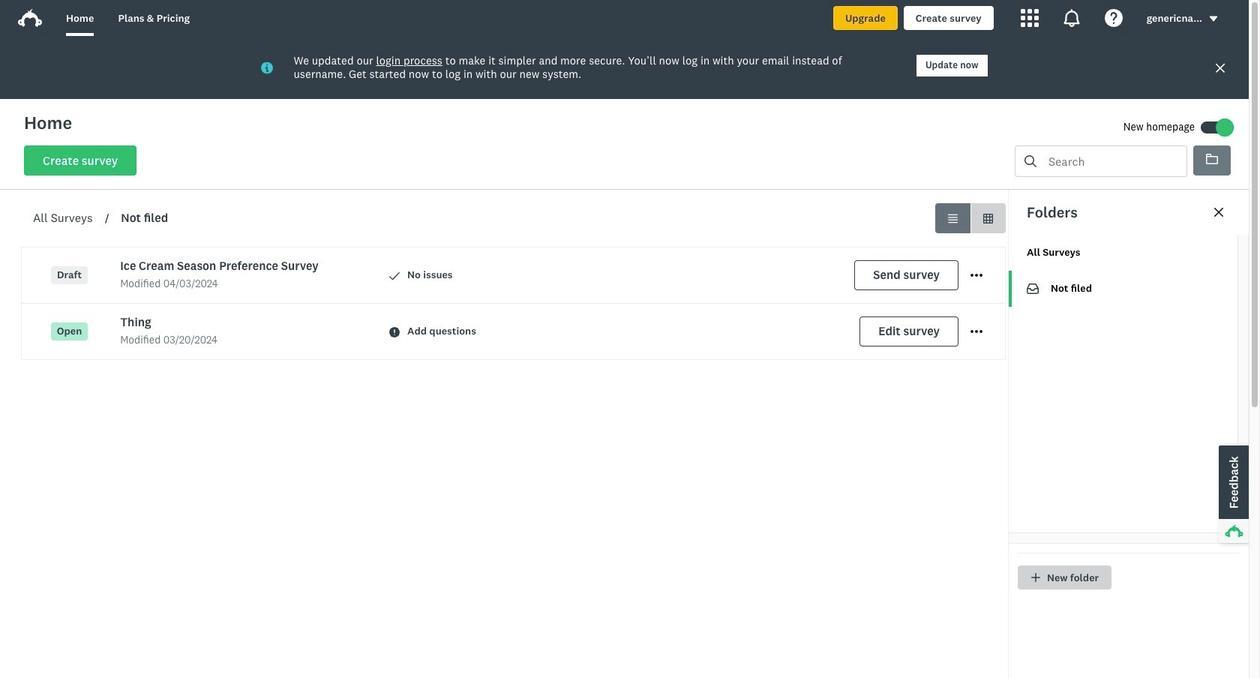 Task type: vqa. For each thing, say whether or not it's contained in the screenshot.
response based pricing icon
yes



Task type: describe. For each thing, give the bounding box(es) containing it.
not filed image
[[1027, 283, 1039, 295]]

2 open menu image from the top
[[971, 326, 983, 338]]

response based pricing icon image
[[1045, 493, 1093, 541]]

Search text field
[[1037, 146, 1187, 176]]

not filed image
[[1027, 284, 1039, 294]]

new folder image
[[1031, 573, 1040, 582]]

new folder image
[[1031, 572, 1041, 583]]



Task type: locate. For each thing, give the bounding box(es) containing it.
open menu image
[[971, 274, 983, 277], [971, 326, 983, 338]]

help icon image
[[1105, 9, 1123, 27]]

1 open menu image from the top
[[971, 274, 983, 277]]

dialog
[[1008, 190, 1249, 678]]

0 vertical spatial open menu image
[[971, 269, 983, 281]]

notification center icon image
[[1063, 9, 1081, 27]]

2 folders image from the top
[[1206, 154, 1218, 164]]

brand logo image
[[18, 6, 42, 30], [18, 9, 42, 27]]

dropdown arrow icon image
[[1208, 14, 1219, 24], [1210, 16, 1218, 22]]

1 vertical spatial open menu image
[[971, 330, 983, 333]]

1 brand logo image from the top
[[18, 6, 42, 30]]

0 vertical spatial open menu image
[[971, 274, 983, 277]]

products icon image
[[1021, 9, 1039, 27], [1021, 9, 1039, 27]]

folders image
[[1206, 153, 1218, 165], [1206, 154, 1218, 164]]

2 brand logo image from the top
[[18, 9, 42, 27]]

warning image
[[389, 327, 400, 337]]

1 folders image from the top
[[1206, 153, 1218, 165]]

open menu image
[[971, 269, 983, 281], [971, 330, 983, 333]]

2 open menu image from the top
[[971, 330, 983, 333]]

group
[[935, 203, 1006, 233]]

no issues image
[[389, 270, 400, 281]]

1 open menu image from the top
[[971, 269, 983, 281]]

1 vertical spatial open menu image
[[971, 326, 983, 338]]

search image
[[1025, 155, 1037, 167], [1025, 155, 1037, 167]]

x image
[[1214, 62, 1226, 74]]



